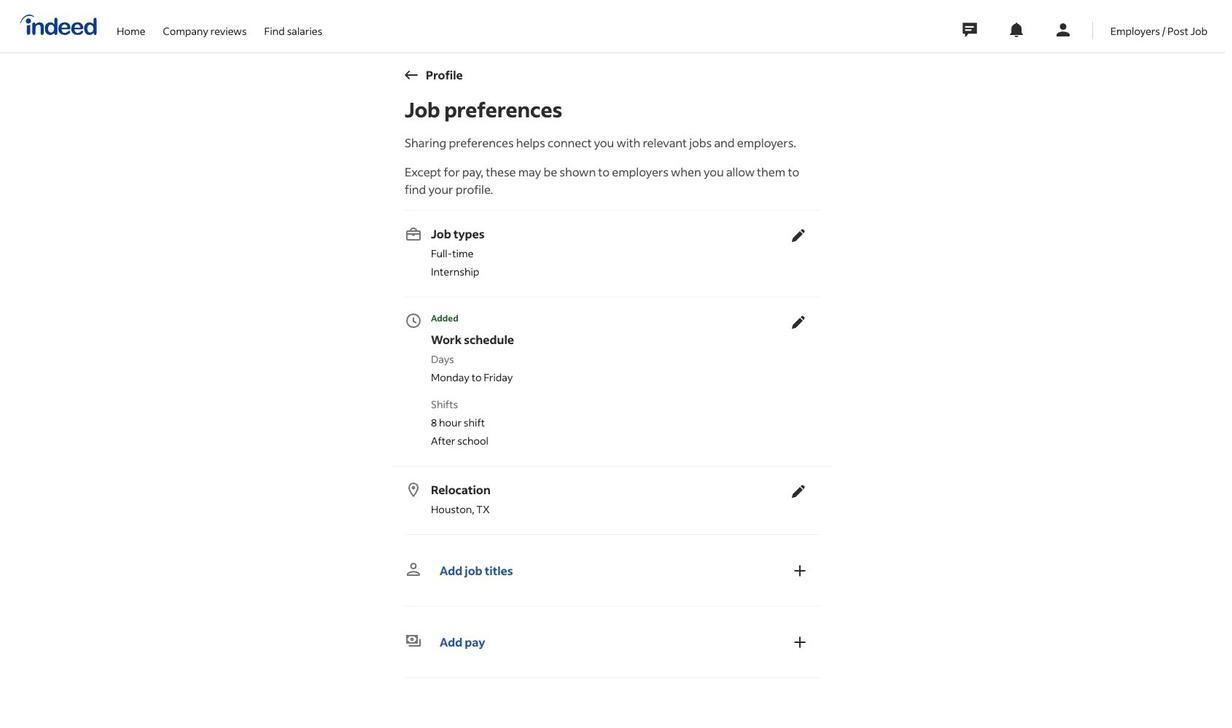 Task type: describe. For each thing, give the bounding box(es) containing it.
relocation group
[[405, 476, 815, 523]]

alert inside work schedule group
[[405, 312, 783, 325]]



Task type: locate. For each thing, give the bounding box(es) containing it.
alert
[[405, 312, 783, 325]]

job types group
[[405, 220, 815, 285]]

work schedule group
[[405, 306, 815, 454]]



Task type: vqa. For each thing, say whether or not it's contained in the screenshot.
Time
no



